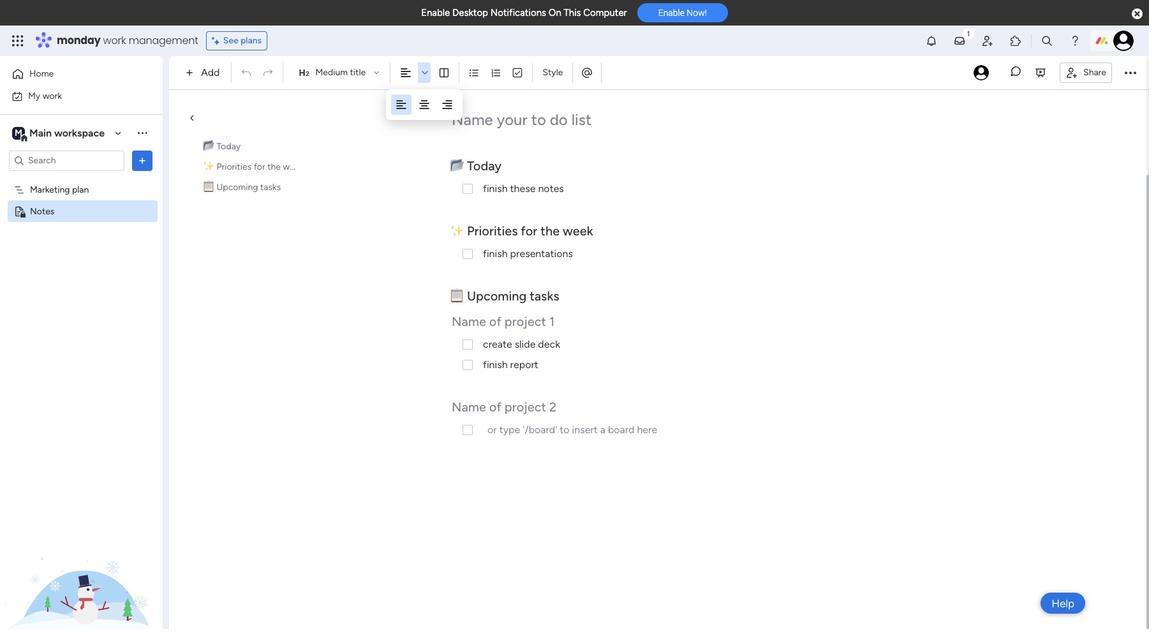 Task type: describe. For each thing, give the bounding box(es) containing it.
enable now!
[[659, 8, 707, 18]]

enable desktop notifications on this computer
[[421, 7, 627, 19]]

finish for finish these notes
[[483, 183, 508, 195]]

title
[[350, 67, 366, 78]]

1 image
[[963, 26, 975, 41]]

notes
[[538, 183, 564, 195]]

0 vertical spatial ✨ priorities for the week
[[203, 161, 304, 172]]

button padding image
[[441, 98, 454, 111]]

checklist image
[[512, 67, 524, 79]]

my
[[28, 90, 40, 101]]

1 horizontal spatial 📋 upcoming tasks
[[450, 289, 560, 304]]

monday work management
[[57, 33, 198, 48]]

layout image
[[439, 67, 450, 79]]

2 button padding image from the left
[[418, 98, 431, 111]]

my work
[[28, 90, 62, 101]]

1 vertical spatial 📂 today
[[450, 158, 505, 174]]

1 vertical spatial ✨
[[450, 223, 464, 239]]

select product image
[[11, 34, 24, 47]]

invite members image
[[982, 34, 994, 47]]

add button
[[181, 63, 228, 83]]

workspace options image
[[136, 127, 149, 139]]

monday
[[57, 33, 101, 48]]

0 vertical spatial ✨
[[203, 161, 214, 172]]

notifications
[[491, 7, 546, 19]]

0 horizontal spatial the
[[268, 161, 281, 172]]

menu image
[[430, 115, 439, 125]]

0 horizontal spatial week
[[283, 161, 304, 172]]

Search in workspace field
[[27, 153, 107, 168]]

workspace image
[[12, 126, 25, 140]]

medium
[[316, 67, 348, 78]]

enable for enable desktop notifications on this computer
[[421, 7, 450, 19]]

report
[[510, 359, 539, 371]]

notifications image
[[926, 34, 938, 47]]

1 vertical spatial tasks
[[530, 289, 560, 304]]

slide
[[515, 338, 536, 350]]

plans
[[241, 35, 262, 46]]

finish for finish report
[[483, 359, 508, 371]]

lottie animation image
[[0, 500, 163, 629]]

create
[[483, 338, 512, 350]]

now!
[[687, 8, 707, 18]]

0 vertical spatial tasks
[[260, 182, 281, 193]]

1 horizontal spatial priorities
[[467, 223, 518, 239]]

main
[[29, 127, 52, 139]]

main workspace
[[29, 127, 105, 139]]

see plans
[[223, 35, 262, 46]]

my work button
[[8, 86, 137, 106]]

work for my
[[43, 90, 62, 101]]

board activity image
[[974, 65, 989, 80]]

mention image
[[581, 66, 594, 79]]

0 horizontal spatial upcoming
[[217, 182, 258, 193]]



Task type: vqa. For each thing, say whether or not it's contained in the screenshot.
the leftmost An
no



Task type: locate. For each thing, give the bounding box(es) containing it.
lottie animation element
[[0, 500, 163, 629]]

today
[[217, 141, 241, 152], [467, 158, 502, 174]]

desktop
[[453, 7, 488, 19]]

computer
[[584, 7, 627, 19]]

0 vertical spatial finish
[[483, 183, 508, 195]]

1 vertical spatial 📋
[[450, 289, 464, 304]]

1 vertical spatial work
[[43, 90, 62, 101]]

style
[[543, 67, 563, 78]]

list box
[[0, 176, 163, 394]]

0 vertical spatial 📂
[[203, 141, 214, 152]]

0 vertical spatial week
[[283, 161, 304, 172]]

workspace selection element
[[12, 125, 107, 142]]

work inside button
[[43, 90, 62, 101]]

1 vertical spatial today
[[467, 158, 502, 174]]

1 horizontal spatial 📂 today
[[450, 158, 505, 174]]

0 horizontal spatial tasks
[[260, 182, 281, 193]]

work right my
[[43, 90, 62, 101]]

1 vertical spatial the
[[541, 223, 560, 239]]

1 horizontal spatial the
[[541, 223, 560, 239]]

enable
[[421, 7, 450, 19], [659, 8, 685, 18]]

1 horizontal spatial work
[[103, 33, 126, 48]]

finish
[[483, 183, 508, 195], [483, 248, 508, 260], [483, 359, 508, 371]]

the
[[268, 161, 281, 172], [541, 223, 560, 239]]

on
[[549, 7, 562, 19]]

0 vertical spatial upcoming
[[217, 182, 258, 193]]

see plans button
[[206, 31, 268, 50]]

0 horizontal spatial 📂
[[203, 141, 214, 152]]

share button
[[1060, 62, 1113, 83]]

option
[[0, 178, 163, 181]]

0 horizontal spatial 📋 upcoming tasks
[[203, 182, 281, 193]]

1 horizontal spatial week
[[563, 223, 593, 239]]

1 horizontal spatial tasks
[[530, 289, 560, 304]]

1 vertical spatial 📋 upcoming tasks
[[450, 289, 560, 304]]

0 horizontal spatial ✨
[[203, 161, 214, 172]]

notes
[[30, 206, 54, 217]]

1 vertical spatial upcoming
[[467, 289, 527, 304]]

enable for enable now!
[[659, 8, 685, 18]]

1 vertical spatial 📂
[[450, 158, 464, 174]]

home button
[[8, 64, 137, 84]]

0 horizontal spatial enable
[[421, 7, 450, 19]]

options image
[[136, 154, 149, 167]]

0 horizontal spatial for
[[254, 161, 265, 172]]

presentations
[[510, 248, 573, 260]]

📋
[[203, 182, 214, 193], [450, 289, 464, 304]]

help image
[[1069, 34, 1082, 47]]

medium title
[[316, 67, 366, 78]]

button padding image
[[395, 98, 408, 111], [418, 98, 431, 111]]

finish these notes
[[483, 183, 564, 195]]

work
[[103, 33, 126, 48], [43, 90, 62, 101]]

work right monday
[[103, 33, 126, 48]]

2 finish from the top
[[483, 248, 508, 260]]

0 horizontal spatial button padding image
[[395, 98, 408, 111]]

create slide deck
[[483, 338, 560, 350]]

1 vertical spatial week
[[563, 223, 593, 239]]

📂 today
[[203, 141, 241, 152], [450, 158, 505, 174]]

1 horizontal spatial ✨
[[450, 223, 464, 239]]

search everything image
[[1041, 34, 1054, 47]]

button padding image up menu image
[[418, 98, 431, 111]]

3 finish from the top
[[483, 359, 508, 371]]

enable inside button
[[659, 8, 685, 18]]

see
[[223, 35, 238, 46]]

0 vertical spatial work
[[103, 33, 126, 48]]

enable now! button
[[637, 3, 728, 23]]

enable left now!
[[659, 8, 685, 18]]

1 horizontal spatial ✨ priorities for the week
[[450, 223, 593, 239]]

week
[[283, 161, 304, 172], [563, 223, 593, 239]]

1 horizontal spatial 📋
[[450, 289, 464, 304]]

1 horizontal spatial upcoming
[[467, 289, 527, 304]]

finish presentations
[[483, 248, 573, 260]]

kendall parks image
[[1114, 31, 1134, 51]]

for
[[254, 161, 265, 172], [521, 223, 538, 239]]

1 horizontal spatial button padding image
[[418, 98, 431, 111]]

1 vertical spatial for
[[521, 223, 538, 239]]

marketing
[[30, 184, 70, 195]]

finish for finish presentations
[[483, 248, 508, 260]]

inbox image
[[954, 34, 966, 47]]

0 vertical spatial 📋 upcoming tasks
[[203, 182, 281, 193]]

0 horizontal spatial today
[[217, 141, 241, 152]]

add
[[201, 66, 220, 79]]

deck
[[538, 338, 560, 350]]

1 vertical spatial finish
[[483, 248, 508, 260]]

bulleted list image
[[469, 67, 480, 79]]

marketing plan
[[30, 184, 89, 195]]

1 horizontal spatial 📂
[[450, 158, 464, 174]]

✨ priorities for the week
[[203, 161, 304, 172], [450, 223, 593, 239]]

tasks
[[260, 182, 281, 193], [530, 289, 560, 304]]

v2 ellipsis image
[[1125, 64, 1137, 81]]

1 finish from the top
[[483, 183, 508, 195]]

finish left "these" on the top
[[483, 183, 508, 195]]

0 horizontal spatial priorities
[[217, 161, 252, 172]]

enable left desktop
[[421, 7, 450, 19]]

2 vertical spatial finish
[[483, 359, 508, 371]]

plan
[[72, 184, 89, 195]]

private board image
[[13, 205, 26, 217]]

0 horizontal spatial 📂 today
[[203, 141, 241, 152]]

1 horizontal spatial enable
[[659, 8, 685, 18]]

help button
[[1041, 593, 1086, 614]]

apps image
[[1010, 34, 1023, 47]]

these
[[510, 183, 536, 195]]

1 horizontal spatial for
[[521, 223, 538, 239]]

0 vertical spatial priorities
[[217, 161, 252, 172]]

📋 upcoming tasks
[[203, 182, 281, 193], [450, 289, 560, 304]]

help
[[1052, 597, 1075, 610]]

0 vertical spatial 📂 today
[[203, 141, 241, 152]]

finish report
[[483, 359, 539, 371]]

home
[[29, 68, 54, 79]]

✨
[[203, 161, 214, 172], [450, 223, 464, 239]]

m
[[15, 127, 22, 138]]

management
[[129, 33, 198, 48]]

0 horizontal spatial work
[[43, 90, 62, 101]]

0 horizontal spatial 📋
[[203, 182, 214, 193]]

0 vertical spatial the
[[268, 161, 281, 172]]

work for monday
[[103, 33, 126, 48]]

upcoming
[[217, 182, 258, 193], [467, 289, 527, 304]]

workspace
[[54, 127, 105, 139]]

priorities
[[217, 161, 252, 172], [467, 223, 518, 239]]

button padding image left button padding icon
[[395, 98, 408, 111]]

0 vertical spatial for
[[254, 161, 265, 172]]

0 vertical spatial today
[[217, 141, 241, 152]]

this
[[564, 7, 581, 19]]

0 horizontal spatial ✨ priorities for the week
[[203, 161, 304, 172]]

1 vertical spatial ✨ priorities for the week
[[450, 223, 593, 239]]

dapulse close image
[[1132, 8, 1143, 20]]

1 button padding image from the left
[[395, 98, 408, 111]]

share
[[1084, 67, 1107, 78]]

1 horizontal spatial today
[[467, 158, 502, 174]]

1 vertical spatial priorities
[[467, 223, 518, 239]]

numbered list image
[[491, 67, 502, 79]]

style button
[[537, 62, 569, 84]]

finish left the presentations
[[483, 248, 508, 260]]

finish down create
[[483, 359, 508, 371]]

0 vertical spatial 📋
[[203, 182, 214, 193]]

list box containing marketing plan
[[0, 176, 163, 394]]

📂
[[203, 141, 214, 152], [450, 158, 464, 174]]



